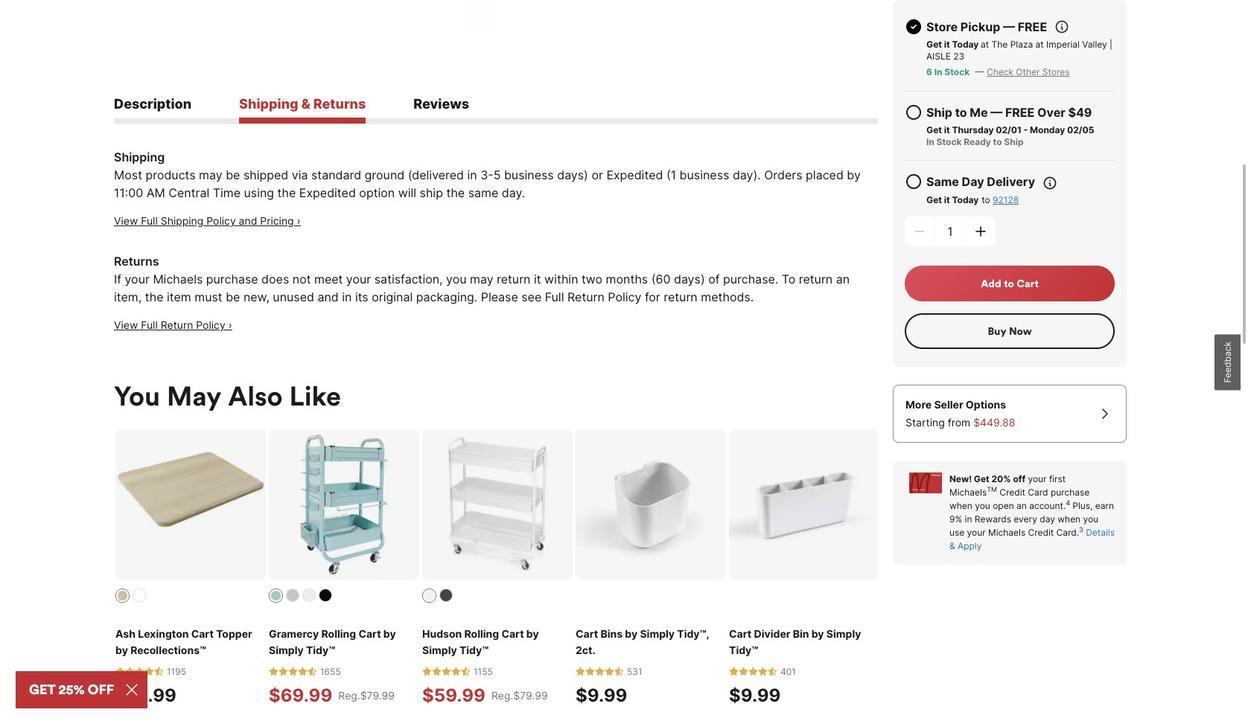 Task type: locate. For each thing, give the bounding box(es) containing it.
free up the -
[[1006, 105, 1035, 120]]

$9.99 down 401
[[729, 685, 781, 707]]

be
[[226, 167, 240, 182], [226, 290, 240, 305]]

0 vertical spatial view
[[114, 214, 138, 227]]

1 horizontal spatial return
[[664, 290, 698, 305]]

today down day
[[953, 194, 979, 206]]

you
[[446, 272, 467, 287], [975, 501, 991, 512], [1084, 514, 1099, 525]]

orders
[[765, 167, 803, 182]]

get inside "get it thursday 02/01 - monday 02/05 in stock ready to ship"
[[927, 124, 942, 136]]

tidy™ inside gramercy rolling cart by simply tidy™
[[306, 644, 335, 657]]

0 vertical spatial &
[[301, 96, 311, 112]]

return down item
[[161, 319, 193, 331]]

the
[[278, 185, 296, 200], [447, 185, 465, 200], [145, 290, 164, 305]]

gray image
[[286, 589, 300, 603]]

1 horizontal spatial business
[[680, 167, 730, 182]]

ash lexington cart topper by recollections™
[[116, 628, 252, 657]]

policy down the time
[[207, 214, 236, 227]]

in right the 6
[[935, 66, 943, 77]]

1 vertical spatial you
[[975, 501, 991, 512]]

hudson rolling cart by simply tidy™
[[422, 628, 539, 657]]

free up the plaza
[[1018, 19, 1048, 34]]

1 vertical spatial ship
[[1005, 136, 1024, 148]]

be left new,
[[226, 290, 240, 305]]

new! get 20% off
[[950, 474, 1026, 485]]

2 tidy™ from the left
[[460, 644, 489, 657]]

at right the plaza
[[1036, 39, 1044, 50]]

1 horizontal spatial &
[[950, 541, 956, 552]]

2 vertical spatial full
[[141, 319, 158, 331]]

reg.$79.99
[[338, 690, 395, 702], [492, 690, 548, 702]]

simply down hudson
[[422, 644, 457, 657]]

buy now button
[[905, 314, 1115, 349]]

gramercy
[[269, 628, 319, 641]]

to
[[956, 105, 968, 120], [994, 136, 1003, 148], [982, 194, 991, 206], [1005, 277, 1015, 291]]

0 vertical spatial expedited
[[607, 167, 663, 182]]

to down 02/01
[[994, 136, 1003, 148]]

may inside the "shipping most products may be shipped via standard ground (delivered in 3-5 business days) or expedited (1 business day). orders placed by 11:00 am central time using the expedited option will ship the same day."
[[199, 167, 223, 182]]

shipping inside the "shipping most products may be shipped via standard ground (delivered in 3-5 business days) or expedited (1 business day). orders placed by 11:00 am central time using the expedited option will ship the same day."
[[114, 150, 165, 165]]

cart inside gramercy rolling cart by simply tidy™
[[359, 628, 381, 641]]

1 horizontal spatial michaels
[[950, 487, 987, 498]]

simply left tidy™,
[[640, 628, 675, 641]]

simply right bin on the bottom right
[[827, 628, 862, 641]]

you inside returns if your michaels purchase does not meet your satisfaction, you may return it within two months (60 days) of purchase. to return an item, the item must be new, unused and in its original packaging. please see full return policy for return methods.
[[446, 272, 467, 287]]

gramercy rolling cart by recollections™ image
[[269, 430, 419, 580]]

an inside returns if your michaels purchase does not meet your satisfaction, you may return it within two months (60 days) of purchase. to return an item, the item must be new, unused and in its original packaging. please see full return policy for return methods.
[[836, 272, 850, 287]]

may up the time
[[199, 167, 223, 182]]

simply inside "cart divider bin by simply tidy™"
[[827, 628, 862, 641]]

0 vertical spatial return
[[568, 290, 605, 305]]

$
[[974, 416, 981, 429]]

today for to
[[953, 194, 979, 206]]

returns up standard on the left top of the page
[[313, 96, 366, 112]]

1 horizontal spatial may
[[470, 272, 494, 287]]

2 horizontal spatial tidy™
[[729, 644, 759, 657]]

full down am
[[141, 214, 158, 227]]

card
[[1028, 487, 1049, 498]]

1 vertical spatial michaels
[[950, 487, 987, 498]]

your up apply
[[968, 528, 986, 539]]

you up rewards
[[975, 501, 991, 512]]

1 $9.99 link from the left
[[576, 685, 726, 725]]

use
[[950, 528, 965, 539]]

same
[[468, 185, 499, 200]]

purchase up 4
[[1051, 487, 1090, 498]]

must
[[195, 290, 223, 305]]

by inside "cart divider bin by simply tidy™"
[[812, 628, 824, 641]]

full
[[141, 214, 158, 227], [545, 290, 564, 305], [141, 319, 158, 331]]

add to cart
[[981, 277, 1039, 291]]

0 horizontal spatial when
[[950, 501, 973, 512]]

you inside "tm credit card purchase when you open an account."
[[975, 501, 991, 512]]

1 $9.99 from the left
[[576, 685, 628, 707]]

reg.$79.99 inside $59.99 reg.$79.99
[[492, 690, 548, 702]]

michaels down rewards
[[989, 528, 1026, 539]]

rolling up 1155
[[465, 628, 499, 641]]

return inside returns if your michaels purchase does not meet your satisfaction, you may return it within two months (60 days) of purchase. to return an item, the item must be new, unused and in its original packaging. please see full return policy for return methods.
[[568, 290, 605, 305]]

return
[[568, 290, 605, 305], [161, 319, 193, 331]]

tab list containing description
[[114, 96, 878, 124]]

return right to
[[799, 272, 833, 287]]

$9.99 link down 531
[[576, 685, 726, 725]]

an up every
[[1017, 501, 1027, 512]]

it down the same
[[945, 194, 950, 206]]

— for free
[[991, 105, 1003, 120]]

buy
[[988, 325, 1007, 338]]

2 view from the top
[[114, 319, 138, 331]]

1 vertical spatial ›
[[228, 319, 232, 331]]

2 horizontal spatial you
[[1084, 514, 1099, 525]]

to inside "get it thursday 02/01 - monday 02/05 in stock ready to ship"
[[994, 136, 1003, 148]]

& up via
[[301, 96, 311, 112]]

2 vertical spatial in
[[965, 514, 973, 525]]

stock down the thursday
[[937, 136, 962, 148]]

it up the see
[[534, 272, 541, 287]]

ash lexington cart topper by recollections™ image
[[116, 430, 266, 580]]

by inside hudson rolling cart by simply tidy™
[[527, 628, 539, 641]]

tidy™ for $59.99
[[460, 644, 489, 657]]

— right me
[[991, 105, 1003, 120]]

1 vertical spatial view
[[114, 319, 138, 331]]

account.
[[1030, 501, 1066, 512]]

reg.$79.99 down 1155
[[492, 690, 548, 702]]

reg.$79.99 inside the '$69.99 reg.$79.99'
[[338, 690, 395, 702]]

st single bin cart acces 2 pc image
[[576, 430, 726, 580]]

get down the same
[[927, 194, 942, 206]]

1 vertical spatial may
[[470, 272, 494, 287]]

simply for hudson rolling cart by simply tidy™
[[422, 644, 457, 657]]

2 $9.99 from the left
[[729, 685, 781, 707]]

1 horizontal spatial $9.99
[[729, 685, 781, 707]]

0 vertical spatial credit
[[1000, 487, 1026, 498]]

placed
[[806, 167, 844, 182]]

today
[[953, 39, 979, 50], [953, 194, 979, 206]]

new!
[[950, 474, 972, 485]]

days) inside returns if your michaels purchase does not meet your satisfaction, you may return it within two months (60 days) of purchase. to return an item, the item must be new, unused and in its original packaging. please see full return policy for return methods.
[[674, 272, 705, 287]]

to down same day delivery
[[982, 194, 991, 206]]

rolling for $69.99
[[321, 628, 356, 641]]

$9.99 link down 401
[[729, 685, 880, 725]]

0 vertical spatial and
[[239, 214, 257, 227]]

$14.99
[[116, 685, 177, 707]]

1 vertical spatial an
[[1017, 501, 1027, 512]]

may up please at the left top of the page
[[470, 272, 494, 287]]

1 view from the top
[[114, 214, 138, 227]]

$9.99 link for by
[[729, 685, 880, 725]]

1 horizontal spatial at
[[1036, 39, 1044, 50]]

shipping most products may be shipped via standard ground (delivered in 3-5 business days) or expedited (1 business day). orders placed by 11:00 am central time using the expedited option will ship the same day.
[[114, 150, 861, 200]]

0 vertical spatial days)
[[557, 167, 589, 182]]

full down 'item,'
[[141, 319, 158, 331]]

tabler image up imperial
[[1055, 19, 1070, 34]]

simply for cart divider bin by simply tidy™
[[827, 628, 862, 641]]

92128 link
[[993, 194, 1019, 206]]

it left the thursday
[[945, 124, 950, 136]]

the right ship
[[447, 185, 465, 200]]

1 be from the top
[[226, 167, 240, 182]]

$9.99
[[576, 685, 628, 707], [729, 685, 781, 707]]

tidy™ inside hudson rolling cart by simply tidy™
[[460, 644, 489, 657]]

business up day.
[[504, 167, 554, 182]]

1 vertical spatial shipping
[[114, 150, 165, 165]]

1 horizontal spatial ›
[[297, 214, 301, 227]]

stock inside "get it thursday 02/01 - monday 02/05 in stock ready to ship"
[[937, 136, 962, 148]]

rolling up "1655"
[[321, 628, 356, 641]]

tidy™ up 1155
[[460, 644, 489, 657]]

in
[[935, 66, 943, 77], [927, 136, 935, 148]]

view
[[114, 214, 138, 227], [114, 319, 138, 331]]

1 horizontal spatial you
[[975, 501, 991, 512]]

1 rolling from the left
[[321, 628, 356, 641]]

will
[[398, 185, 417, 200]]

6
[[927, 66, 933, 77]]

1 horizontal spatial ship
[[1005, 136, 1024, 148]]

02/05
[[1068, 124, 1095, 136]]

1 vertical spatial credit
[[1029, 528, 1054, 539]]

1 horizontal spatial white image
[[303, 589, 316, 603]]

return down two
[[568, 290, 605, 305]]

rolling inside gramercy rolling cart by simply tidy™
[[321, 628, 356, 641]]

policy inside returns if your michaels purchase does not meet your satisfaction, you may return it within two months (60 days) of purchase. to return an item, the item must be new, unused and in its original packaging. please see full return policy for return methods.
[[608, 290, 642, 305]]

1 vertical spatial when
[[1058, 514, 1081, 525]]

day
[[962, 174, 985, 189]]

your
[[125, 272, 150, 287], [346, 272, 371, 287], [1029, 474, 1047, 485], [968, 528, 986, 539]]

0 horizontal spatial the
[[145, 290, 164, 305]]

0 horizontal spatial tidy™
[[306, 644, 335, 657]]

1 horizontal spatial days)
[[674, 272, 705, 287]]

expedited left (1 in the top of the page
[[607, 167, 663, 182]]

credit down off
[[1000, 487, 1026, 498]]

today up 23
[[953, 39, 979, 50]]

tidy™ down divider
[[729, 644, 759, 657]]

0 horizontal spatial rolling
[[321, 628, 356, 641]]

get left the thursday
[[927, 124, 942, 136]]

›
[[297, 214, 301, 227], [228, 319, 232, 331]]

gramercy rolling cart by simply tidy™
[[269, 628, 396, 657]]

the inside returns if your michaels purchase does not meet your satisfaction, you may return it within two months (60 days) of purchase. to return an item, the item must be new, unused and in its original packaging. please see full return policy for return methods.
[[145, 290, 164, 305]]

2 vertical spatial you
[[1084, 514, 1099, 525]]

1 vertical spatial tabler image
[[905, 104, 923, 121]]

stock down 23
[[945, 66, 970, 77]]

returns inside returns if your michaels purchase does not meet your satisfaction, you may return it within two months (60 days) of purchase. to return an item, the item must be new, unused and in its original packaging. please see full return policy for return methods.
[[114, 254, 159, 269]]

when up 9%
[[950, 501, 973, 512]]

ash image
[[116, 590, 129, 603]]

shipping for &
[[239, 96, 299, 112]]

cart inside hudson rolling cart by simply tidy™
[[502, 628, 524, 641]]

an
[[836, 272, 850, 287], [1017, 501, 1027, 512]]

get it today at the plaza at imperial valley | aisle 23
[[927, 39, 1113, 62]]

0 vertical spatial purchase
[[206, 272, 258, 287]]

michaels down the new!
[[950, 487, 987, 498]]

0 vertical spatial when
[[950, 501, 973, 512]]

1 vertical spatial in
[[927, 136, 935, 148]]

it inside get it today at the plaza at imperial valley | aisle 23
[[945, 39, 950, 50]]

1 vertical spatial full
[[545, 290, 564, 305]]

policy down months
[[608, 290, 642, 305]]

the down via
[[278, 185, 296, 200]]

|
[[1110, 39, 1113, 50]]

1 vertical spatial policy
[[608, 290, 642, 305]]

simply inside hudson rolling cart by simply tidy™
[[422, 644, 457, 657]]

full for view full return policy ›
[[141, 319, 158, 331]]

in left the its
[[342, 290, 352, 305]]

tidy™
[[306, 644, 335, 657], [460, 644, 489, 657], [729, 644, 759, 657]]

cart inside button
[[1017, 277, 1039, 291]]

the left item
[[145, 290, 164, 305]]

policy for and
[[207, 214, 236, 227]]

$9.99 link
[[576, 685, 726, 725], [729, 685, 880, 725]]

expedited down standard on the left top of the page
[[299, 185, 356, 200]]

1 at from the left
[[981, 39, 990, 50]]

details & apply link
[[950, 528, 1115, 552]]

0 vertical spatial —
[[1004, 19, 1016, 34]]

get up tm
[[974, 474, 990, 485]]

0 vertical spatial policy
[[207, 214, 236, 227]]

0 horizontal spatial returns
[[114, 254, 159, 269]]

shipping up most
[[114, 150, 165, 165]]

days) left or
[[557, 167, 589, 182]]

free
[[1018, 19, 1048, 34], [1006, 105, 1035, 120]]

0 vertical spatial returns
[[313, 96, 366, 112]]

and inside returns if your michaels purchase does not meet your satisfaction, you may return it within two months (60 days) of purchase. to return an item, the item must be new, unused and in its original packaging. please see full return policy for return methods.
[[318, 290, 339, 305]]

tidy™ for $69.99
[[306, 644, 335, 657]]

— left check
[[976, 66, 985, 77]]

& down use
[[950, 541, 956, 552]]

1 horizontal spatial tidy™
[[460, 644, 489, 657]]

tidy™ up "1655"
[[306, 644, 335, 657]]

$9.99 down 531
[[576, 685, 628, 707]]

rewards
[[975, 514, 1012, 525]]

0 vertical spatial free
[[1018, 19, 1048, 34]]

$59.99
[[422, 685, 486, 707]]

1 tidy™ from the left
[[306, 644, 335, 657]]

days) inside the "shipping most products may be shipped via standard ground (delivered in 3-5 business days) or expedited (1 business day). orders placed by 11:00 am central time using the expedited option will ship the same day."
[[557, 167, 589, 182]]

details
[[1086, 528, 1115, 539]]

your first michaels
[[950, 474, 1066, 498]]

michaels up item
[[153, 272, 203, 287]]

business
[[504, 167, 554, 182], [680, 167, 730, 182]]

reg.$79.99 for $59.99
[[492, 690, 548, 702]]

view full return policy ›
[[114, 319, 232, 331]]

in right 9%
[[965, 514, 973, 525]]

at left the the
[[981, 39, 990, 50]]

0 horizontal spatial expedited
[[299, 185, 356, 200]]

1 horizontal spatial —
[[991, 105, 1003, 120]]

0 horizontal spatial $9.99 link
[[576, 685, 726, 725]]

0 horizontal spatial $9.99
[[576, 685, 628, 707]]

purchase up must
[[206, 272, 258, 287]]

policy down must
[[196, 319, 226, 331]]

rolling inside hudson rolling cart by simply tidy™
[[465, 628, 499, 641]]

when up card.
[[1058, 514, 1081, 525]]

2 vertical spatial shipping
[[161, 214, 204, 227]]

tabler image left me
[[905, 104, 923, 121]]

2 horizontal spatial michaels
[[989, 528, 1026, 539]]

and
[[239, 214, 257, 227], [318, 290, 339, 305]]

0 horizontal spatial white image
[[133, 589, 146, 603]]

0 horizontal spatial tabler image
[[905, 104, 923, 121]]

0 horizontal spatial may
[[199, 167, 223, 182]]

1155
[[474, 667, 493, 678]]

2 horizontal spatial in
[[965, 514, 973, 525]]

more
[[906, 399, 932, 411]]

3 tidy™ from the left
[[729, 644, 759, 657]]

when inside 4 plus, earn 9% in rewards every day when you use your michaels credit card.
[[1058, 514, 1081, 525]]

1 horizontal spatial purchase
[[1051, 487, 1090, 498]]

1 horizontal spatial rolling
[[465, 628, 499, 641]]

credit down day
[[1029, 528, 1054, 539]]

0 vertical spatial shipping
[[239, 96, 299, 112]]

it for get it today to 92128
[[945, 194, 950, 206]]

0 vertical spatial tabler image
[[1055, 19, 1070, 34]]

gramercy rolling cart by simply tidy™ link
[[269, 626, 419, 659]]

get for get it thursday 02/01 - monday 02/05 in stock ready to ship
[[927, 124, 942, 136]]

2 $9.99 link from the left
[[729, 685, 880, 725]]

2 horizontal spatial —
[[1004, 19, 1016, 34]]

ship down 02/01
[[1005, 136, 1024, 148]]

1 horizontal spatial the
[[278, 185, 296, 200]]

1 horizontal spatial and
[[318, 290, 339, 305]]

topper
[[216, 628, 252, 641]]

return down (60
[[664, 290, 698, 305]]

you up 3
[[1084, 514, 1099, 525]]

st divided bin cart acces image
[[729, 430, 880, 580]]

day.
[[502, 185, 525, 200]]

your right if
[[125, 272, 150, 287]]

white image left black image
[[303, 589, 316, 603]]

description
[[114, 96, 192, 112]]

0 vertical spatial an
[[836, 272, 850, 287]]

simply down gramercy
[[269, 644, 304, 657]]

1 horizontal spatial $9.99 link
[[729, 685, 880, 725]]

ship
[[927, 105, 953, 120], [1005, 136, 1024, 148]]

expedited
[[607, 167, 663, 182], [299, 185, 356, 200]]

1 vertical spatial —
[[976, 66, 985, 77]]

simply inside gramercy rolling cart by simply tidy™
[[269, 644, 304, 657]]

0 vertical spatial be
[[226, 167, 240, 182]]

0 horizontal spatial reg.$79.99
[[338, 690, 395, 702]]

0 vertical spatial ship
[[927, 105, 953, 120]]

it inside "get it thursday 02/01 - monday 02/05 in stock ready to ship"
[[945, 124, 950, 136]]

1 vertical spatial stock
[[937, 136, 962, 148]]

white image right ash image
[[133, 589, 146, 603]]

to right add at the top right of the page
[[1005, 277, 1015, 291]]

2 vertical spatial michaels
[[989, 528, 1026, 539]]

1 vertical spatial &
[[950, 541, 956, 552]]

ship up the thursday
[[927, 105, 953, 120]]

get inside get it today at the plaza at imperial valley | aisle 23
[[927, 39, 942, 50]]

0 vertical spatial in
[[468, 167, 477, 182]]

view down 'item,'
[[114, 319, 138, 331]]

—
[[1004, 19, 1016, 34], [976, 66, 985, 77], [991, 105, 1003, 120]]

michaels inside returns if your michaels purchase does not meet your satisfaction, you may return it within two months (60 days) of purchase. to return an item, the item must be new, unused and in its original packaging. please see full return policy for return methods.
[[153, 272, 203, 287]]

2 vertical spatial policy
[[196, 319, 226, 331]]

first
[[1050, 474, 1066, 485]]

tabler image
[[1055, 19, 1070, 34], [905, 104, 923, 121]]

returns up if
[[114, 254, 159, 269]]

3-
[[481, 167, 494, 182]]

now
[[1009, 325, 1032, 338]]

card.
[[1057, 528, 1080, 539]]

to
[[782, 272, 796, 287]]

in up the same
[[927, 136, 935, 148]]

2 be from the top
[[226, 290, 240, 305]]

view for view full return policy ›
[[114, 319, 138, 331]]

it for get it thursday 02/01 - monday 02/05 in stock ready to ship
[[945, 124, 950, 136]]

it for get it today at the plaza at imperial valley | aisle 23
[[945, 39, 950, 50]]

in left the 3- at the top of page
[[468, 167, 477, 182]]

get up aisle
[[927, 39, 942, 50]]

may
[[199, 167, 223, 182], [470, 272, 494, 287]]

0 horizontal spatial michaels
[[153, 272, 203, 287]]

view down 11:00
[[114, 214, 138, 227]]

michaels inside your first michaels
[[950, 487, 987, 498]]

$49
[[1069, 105, 1093, 120]]

0 vertical spatial may
[[199, 167, 223, 182]]

0 horizontal spatial you
[[446, 272, 467, 287]]

be up the time
[[226, 167, 240, 182]]

— up the the
[[1004, 19, 1016, 34]]

stock
[[945, 66, 970, 77], [937, 136, 962, 148]]

shipping down central
[[161, 214, 204, 227]]

your up card
[[1029, 474, 1047, 485]]

you inside 4 plus, earn 9% in rewards every day when you use your michaels credit card.
[[1084, 514, 1099, 525]]

0 vertical spatial michaels
[[153, 272, 203, 287]]

2 today from the top
[[953, 194, 979, 206]]

cart inside ash lexington cart topper by recollections™
[[191, 628, 214, 641]]

$9.99 link for simply
[[576, 685, 726, 725]]

you up packaging.
[[446, 272, 467, 287]]

see
[[522, 290, 542, 305]]

0 horizontal spatial purchase
[[206, 272, 258, 287]]

shipping up shipped
[[239, 96, 299, 112]]

policy for ›
[[196, 319, 226, 331]]

may
[[167, 379, 222, 413]]

return up please at the left top of the page
[[497, 272, 531, 287]]

shipping & returns tab panel
[[114, 148, 878, 333]]

business right (1 in the top of the page
[[680, 167, 730, 182]]

an right to
[[836, 272, 850, 287]]

by
[[847, 167, 861, 182], [384, 628, 396, 641], [527, 628, 539, 641], [625, 628, 638, 641], [812, 628, 824, 641], [116, 644, 128, 657]]

simply inside cart bins by simply tidy™, 2ct.
[[640, 628, 675, 641]]

1 horizontal spatial an
[[1017, 501, 1027, 512]]

2 rolling from the left
[[465, 628, 499, 641]]

day).
[[733, 167, 761, 182]]

2 business from the left
[[680, 167, 730, 182]]

1 today from the top
[[953, 39, 979, 50]]

449.88
[[981, 416, 1016, 429]]

view full return policy › link
[[114, 319, 232, 331]]

get for get it today to 92128
[[927, 194, 942, 206]]

2 reg.$79.99 from the left
[[492, 690, 548, 702]]

and left pricing
[[239, 214, 257, 227]]

teal image
[[270, 590, 282, 603]]

today inside get it today at the plaza at imperial valley | aisle 23
[[953, 39, 979, 50]]

0 horizontal spatial —
[[976, 66, 985, 77]]

it
[[945, 39, 950, 50], [945, 124, 950, 136], [945, 194, 950, 206], [534, 272, 541, 287]]

0 horizontal spatial return
[[497, 272, 531, 287]]

and down meet
[[318, 290, 339, 305]]

1 vertical spatial today
[[953, 194, 979, 206]]

0 horizontal spatial an
[[836, 272, 850, 287]]

0 vertical spatial full
[[141, 214, 158, 227]]

tab list
[[114, 96, 878, 124]]

white image
[[133, 589, 146, 603], [303, 589, 316, 603]]

days) left of
[[674, 272, 705, 287]]

purchase
[[206, 272, 258, 287], [1051, 487, 1090, 498]]

0 horizontal spatial in
[[342, 290, 352, 305]]

recollections™
[[130, 644, 206, 657]]

aisle
[[927, 51, 951, 62]]

1 reg.$79.99 from the left
[[338, 690, 395, 702]]

full down within
[[545, 290, 564, 305]]



Task type: vqa. For each thing, say whether or not it's contained in the screenshot.
the Get in the get it today at the plaza at imperial valley | aisle 23
yes



Task type: describe. For each thing, give the bounding box(es) containing it.
purchase inside returns if your michaels purchase does not meet your satisfaction, you may return it within two months (60 days) of purchase. to return an item, the item must be new, unused and in its original packaging. please see full return policy for return methods.
[[206, 272, 258, 287]]

you
[[114, 379, 160, 413]]

plcc card logo image
[[910, 473, 943, 494]]

the
[[992, 39, 1008, 50]]

lexington
[[138, 628, 189, 641]]

lexington 3-tier rolling cart by simply tidy&#x2122; image
[[167, 0, 621, 33]]

same
[[927, 174, 960, 189]]

like
[[289, 379, 341, 413]]

simply for gramercy rolling cart by simply tidy™
[[269, 644, 304, 657]]

may inside returns if your michaels purchase does not meet your satisfaction, you may return it within two months (60 days) of purchase. to return an item, the item must be new, unused and in its original packaging. please see full return policy for return methods.
[[470, 272, 494, 287]]

options
[[966, 399, 1007, 411]]

your inside your first michaels
[[1029, 474, 1047, 485]]

if
[[114, 272, 121, 287]]

3 details & apply
[[950, 526, 1115, 552]]

open samedaydelivery details modal image
[[1043, 176, 1058, 191]]

time
[[213, 185, 241, 200]]

$59.99 reg.$79.99
[[422, 685, 548, 707]]

using
[[244, 185, 274, 200]]

bin
[[793, 628, 810, 641]]

credit inside 4 plus, earn 9% in rewards every day when you use your michaels credit card.
[[1029, 528, 1054, 539]]

1 horizontal spatial expedited
[[607, 167, 663, 182]]

an inside "tm credit card purchase when you open an account."
[[1017, 501, 1027, 512]]

6 in stock — check other stores
[[927, 66, 1070, 77]]

by inside gramercy rolling cart by simply tidy™
[[384, 628, 396, 641]]

when inside "tm credit card purchase when you open an account."
[[950, 501, 973, 512]]

ground
[[365, 167, 405, 182]]

other
[[1016, 66, 1040, 77]]

view for view full shipping policy and pricing ›
[[114, 214, 138, 227]]

returns if your michaels purchase does not meet your satisfaction, you may return it within two months (60 days) of purchase. to return an item, the item must be new, unused and in its original packaging. please see full return policy for return methods.
[[114, 254, 850, 305]]

by inside ash lexington cart topper by recollections™
[[116, 644, 128, 657]]

pickup
[[961, 19, 1001, 34]]

satisfaction,
[[375, 272, 443, 287]]

2 horizontal spatial the
[[447, 185, 465, 200]]

cart inside "cart divider bin by simply tidy™"
[[729, 628, 752, 641]]

button to increment counter for number stepper image
[[974, 224, 989, 239]]

tabler image
[[905, 173, 923, 191]]

1 white image from the left
[[133, 589, 146, 603]]

michaels inside 4 plus, earn 9% in rewards every day when you use your michaels credit card.
[[989, 528, 1026, 539]]

rolling for $59.99
[[465, 628, 499, 641]]

methods.
[[701, 290, 754, 305]]

ash
[[116, 628, 136, 641]]

monday
[[1030, 124, 1066, 136]]

to inside button
[[1005, 277, 1015, 291]]

white image
[[423, 590, 436, 603]]

ash lexington cart topper by recollections™ link
[[116, 626, 266, 659]]

view full shipping policy and pricing ›
[[114, 214, 301, 227]]

purchase inside "tm credit card purchase when you open an account."
[[1051, 487, 1090, 498]]

two
[[582, 272, 603, 287]]

cart for hudson rolling cart by simply tidy™
[[502, 628, 524, 641]]

02/01
[[996, 124, 1022, 136]]

me
[[970, 105, 988, 120]]

item
[[167, 290, 191, 305]]

cart for add to cart
[[1017, 277, 1039, 291]]

4
[[1066, 500, 1071, 508]]

valley
[[1083, 39, 1108, 50]]

buy now
[[988, 325, 1032, 338]]

ready
[[964, 136, 992, 148]]

today for at
[[953, 39, 979, 50]]

cart inside cart bins by simply tidy™, 2ct.
[[576, 628, 598, 641]]

plus,
[[1073, 501, 1093, 512]]

Number Stepper text field
[[936, 217, 966, 247]]

0 horizontal spatial and
[[239, 214, 257, 227]]

of
[[709, 272, 720, 287]]

0 horizontal spatial &
[[301, 96, 311, 112]]

earn
[[1096, 501, 1115, 512]]

item,
[[114, 290, 142, 305]]

products
[[146, 167, 196, 182]]

(60
[[652, 272, 671, 287]]

or
[[592, 167, 603, 182]]

11:00
[[114, 185, 143, 200]]

via
[[292, 167, 308, 182]]

92128
[[993, 194, 1019, 206]]

shipping for most
[[114, 150, 165, 165]]

2 horizontal spatial return
[[799, 272, 833, 287]]

2 white image from the left
[[303, 589, 316, 603]]

full inside returns if your michaels purchase does not meet your satisfaction, you may return it within two months (60 days) of purchase. to return an item, the item must be new, unused and in its original packaging. please see full return policy for return methods.
[[545, 290, 564, 305]]

get for get it today at the plaza at imperial valley | aisle 23
[[927, 39, 942, 50]]

1 horizontal spatial tabler image
[[1055, 19, 1070, 34]]

(1
[[667, 167, 677, 182]]

you may also like
[[114, 379, 341, 413]]

23
[[954, 51, 965, 62]]

pricing
[[260, 214, 294, 227]]

store pickup — free
[[927, 19, 1048, 34]]

your up the its
[[346, 272, 371, 287]]

full for view full shipping policy and pricing ›
[[141, 214, 158, 227]]

4 plus, earn 9% in rewards every day when you use your michaels credit card.
[[950, 500, 1115, 539]]

hudson
[[422, 628, 462, 641]]

black image
[[319, 589, 332, 603]]

20%
[[992, 474, 1012, 485]]

& inside 3 details & apply
[[950, 541, 956, 552]]

starting
[[906, 416, 945, 429]]

2 at from the left
[[1036, 39, 1044, 50]]

your inside 4 plus, earn 9% in rewards every day when you use your michaels credit card.
[[968, 528, 986, 539]]

0 horizontal spatial ›
[[228, 319, 232, 331]]

it inside returns if your michaels purchase does not meet your satisfaction, you may return it within two months (60 days) of purchase. to return an item, the item must be new, unused and in its original packaging. please see full return policy for return methods.
[[534, 272, 541, 287]]

also
[[228, 379, 283, 413]]

cart for gramercy rolling cart by simply tidy™
[[359, 628, 381, 641]]

0 horizontal spatial return
[[161, 319, 193, 331]]

white hudson cart by recollections™ image
[[422, 430, 573, 580]]

0 vertical spatial stock
[[945, 66, 970, 77]]

shipped
[[244, 167, 289, 182]]

$69.99 reg.$79.99
[[269, 685, 395, 707]]

0 vertical spatial in
[[935, 66, 943, 77]]

$9.99 for tidy™
[[729, 685, 781, 707]]

same day delivery
[[927, 174, 1036, 189]]

off
[[1014, 474, 1026, 485]]

in inside "get it thursday 02/01 - monday 02/05 in stock ready to ship"
[[927, 136, 935, 148]]

9%
[[950, 514, 963, 525]]

1655
[[320, 667, 341, 678]]

1 horizontal spatial returns
[[313, 96, 366, 112]]

for
[[645, 290, 661, 305]]

most
[[114, 167, 142, 182]]

be inside the "shipping most products may be shipped via standard ground (delivered in 3-5 business days) or expedited (1 business day). orders placed by 11:00 am central time using the expedited option will ship the same day."
[[226, 167, 240, 182]]

cart for ash lexington cart topper by recollections™
[[191, 628, 214, 641]]

to left me
[[956, 105, 968, 120]]

ship inside "get it thursday 02/01 - monday 02/05 in stock ready to ship"
[[1005, 136, 1024, 148]]

in inside the "shipping most products may be shipped via standard ground (delivered in 3-5 business days) or expedited (1 business day). orders placed by 11:00 am central time using the expedited option will ship the same day."
[[468, 167, 477, 182]]

black image
[[440, 589, 453, 603]]

bins
[[601, 628, 623, 641]]

be inside returns if your michaels purchase does not meet your satisfaction, you may return it within two months (60 days) of purchase. to return an item, the item must be new, unused and in its original packaging. please see full return policy for return methods.
[[226, 290, 240, 305]]

in inside returns if your michaels purchase does not meet your satisfaction, you may return it within two months (60 days) of purchase. to return an item, the item must be new, unused and in its original packaging. please see full return policy for return methods.
[[342, 290, 352, 305]]

tidy™,
[[677, 628, 710, 641]]

1195
[[167, 667, 186, 678]]

by inside cart bins by simply tidy™, 2ct.
[[625, 628, 638, 641]]

$9.99 for 2ct.
[[576, 685, 628, 707]]

tidy™ inside "cart divider bin by simply tidy™"
[[729, 644, 759, 657]]

add to cart button
[[905, 266, 1115, 302]]

not
[[293, 272, 311, 287]]

0 vertical spatial ›
[[297, 214, 301, 227]]

store
[[927, 19, 958, 34]]

reg.$79.99 for $69.99
[[338, 690, 395, 702]]

1 vertical spatial expedited
[[299, 185, 356, 200]]

in inside 4 plus, earn 9% in rewards every day when you use your michaels credit card.
[[965, 514, 973, 525]]

does
[[262, 272, 289, 287]]

months
[[606, 272, 648, 287]]

1 business from the left
[[504, 167, 554, 182]]

delivery
[[987, 174, 1036, 189]]

check
[[987, 66, 1014, 77]]

get it today to 92128
[[927, 194, 1019, 206]]

over
[[1038, 105, 1066, 120]]

shipping & returns
[[239, 96, 366, 112]]

cart bins by simply tidy™, 2ct. link
[[576, 626, 726, 659]]

1 vertical spatial free
[[1006, 105, 1035, 120]]

5
[[494, 167, 501, 182]]

tm credit card purchase when you open an account.
[[950, 486, 1090, 512]]

cart divider bin by simply tidy™ link
[[729, 626, 880, 659]]

$69.99
[[269, 685, 332, 707]]

by inside the "shipping most products may be shipped via standard ground (delivered in 3-5 business days) or expedited (1 business day). orders placed by 11:00 am central time using the expedited option will ship the same day."
[[847, 167, 861, 182]]

— for check
[[976, 66, 985, 77]]

credit inside "tm credit card purchase when you open an account."
[[1000, 487, 1026, 498]]



